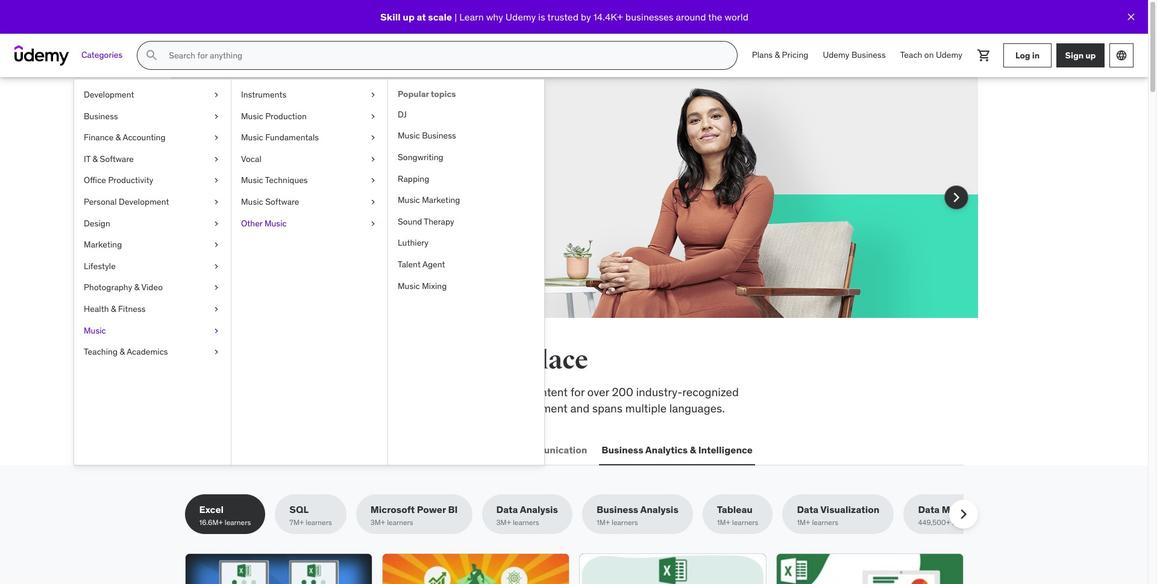 Task type: vqa. For each thing, say whether or not it's contained in the screenshot.


Task type: locate. For each thing, give the bounding box(es) containing it.
xsmall image inside development link
[[212, 89, 221, 101]]

development inside button
[[210, 444, 272, 456]]

music up sound
[[398, 195, 420, 206]]

0 vertical spatial in
[[1033, 50, 1040, 61]]

1 horizontal spatial data
[[797, 504, 819, 516]]

data right bi
[[497, 504, 518, 516]]

you for gets
[[407, 130, 442, 155]]

is
[[538, 11, 546, 23]]

xsmall image inside marketing link
[[212, 239, 221, 251]]

for up music techniques
[[257, 160, 271, 174]]

technical
[[367, 385, 414, 400]]

xsmall image for lifestyle
[[212, 261, 221, 273]]

analysis inside data analysis 3m+ learners
[[520, 504, 558, 516]]

0 vertical spatial marketing
[[422, 195, 460, 206]]

xsmall image left skills
[[212, 154, 221, 165]]

6 learners from the left
[[733, 519, 759, 528]]

xsmall image for music production
[[368, 111, 378, 123]]

marketing inside music marketing link
[[422, 195, 460, 206]]

luthiery
[[398, 238, 429, 249]]

xsmall image inside business link
[[212, 111, 221, 123]]

all
[[185, 346, 220, 376]]

xsmall image inside design link
[[212, 218, 221, 230]]

prep
[[502, 385, 526, 400]]

software up 'office productivity'
[[100, 154, 134, 164]]

in right the log
[[1033, 50, 1040, 61]]

xsmall image for office productivity
[[212, 175, 221, 187]]

over
[[588, 385, 610, 400]]

& right it on the top left of the page
[[93, 154, 98, 164]]

business inside button
[[602, 444, 644, 456]]

you for skills
[[338, 346, 382, 376]]

xsmall image inside music production link
[[368, 111, 378, 123]]

learning
[[227, 130, 315, 155]]

analysis
[[520, 504, 558, 516], [641, 504, 679, 516]]

teaching & academics link
[[74, 342, 231, 363]]

music
[[241, 111, 263, 122], [398, 130, 420, 141], [241, 132, 263, 143], [241, 175, 263, 186], [398, 195, 420, 206], [241, 197, 263, 207], [265, 218, 287, 229], [398, 281, 420, 292], [84, 325, 106, 336]]

data inside data analysis 3m+ learners
[[497, 504, 518, 516]]

business link
[[74, 106, 231, 127]]

place
[[525, 346, 588, 376]]

1 3m+ from the left
[[371, 519, 385, 528]]

fitness
[[118, 304, 146, 315]]

xsmall image inside music software link
[[368, 197, 378, 208]]

photography & video
[[84, 282, 163, 293]]

power
[[417, 504, 446, 516]]

you up 'get'
[[407, 130, 442, 155]]

office
[[84, 175, 106, 186]]

& right 'health'
[[111, 304, 116, 315]]

music down started
[[241, 197, 263, 207]]

music for music mixing
[[398, 281, 420, 292]]

music down instruments in the left top of the page
[[241, 111, 263, 122]]

3 learners from the left
[[387, 519, 413, 528]]

1 horizontal spatial 1m+
[[717, 519, 731, 528]]

plans & pricing link
[[745, 41, 816, 70]]

xsmall image inside music link
[[212, 325, 221, 337]]

xsmall image left started
[[212, 175, 221, 187]]

4 learners from the left
[[513, 519, 539, 528]]

xsmall image inside it & software link
[[212, 154, 221, 165]]

1 your from the left
[[274, 160, 296, 174]]

luthiery link
[[388, 233, 544, 254]]

music techniques
[[241, 175, 308, 186]]

0 horizontal spatial for
[[257, 160, 271, 174]]

xsmall image
[[212, 89, 221, 101], [368, 89, 378, 101], [368, 132, 378, 144], [212, 154, 221, 165], [368, 154, 378, 165], [212, 175, 221, 187], [368, 175, 378, 187], [212, 197, 221, 208], [212, 218, 221, 230], [212, 304, 221, 316], [212, 347, 221, 359]]

1 horizontal spatial your
[[366, 160, 387, 174]]

0 vertical spatial you
[[407, 130, 442, 155]]

0 vertical spatial for
[[257, 160, 271, 174]]

xsmall image right (and at the top left of the page
[[368, 154, 378, 165]]

0 horizontal spatial marketing
[[84, 239, 122, 250]]

0 horizontal spatial analysis
[[520, 504, 558, 516]]

personal
[[84, 197, 117, 207]]

other music element
[[388, 80, 544, 466]]

rounded
[[390, 401, 433, 416]]

xsmall image inside other music link
[[368, 218, 378, 230]]

music for music techniques
[[241, 175, 263, 186]]

music marketing
[[398, 195, 460, 206]]

music down skills
[[241, 175, 263, 186]]

on
[[925, 50, 934, 60]]

your right (and at the top left of the page
[[366, 160, 387, 174]]

development link
[[74, 84, 231, 106]]

skills up workplace
[[268, 346, 334, 376]]

you up to
[[338, 346, 382, 376]]

teaching & academics
[[84, 347, 168, 358]]

leadership
[[374, 444, 425, 456]]

xsmall image inside music fundamentals link
[[368, 132, 378, 144]]

xsmall image for business
[[212, 111, 221, 123]]

1 learners from the left
[[225, 519, 251, 528]]

& left video at the left
[[134, 282, 140, 293]]

1 horizontal spatial 3m+
[[497, 519, 511, 528]]

udemy right the on
[[936, 50, 963, 60]]

including
[[453, 385, 500, 400]]

xsmall image for it & software
[[212, 154, 221, 165]]

your up the techniques
[[274, 160, 296, 174]]

udemy left is
[[506, 11, 536, 23]]

finance
[[84, 132, 114, 143]]

xsmall image inside music techniques link
[[368, 175, 378, 187]]

1 vertical spatial skills
[[326, 385, 352, 400]]

xsmall image inside teaching & academics link
[[212, 347, 221, 359]]

xsmall image
[[212, 111, 221, 123], [368, 111, 378, 123], [212, 132, 221, 144], [368, 197, 378, 208], [368, 218, 378, 230], [212, 239, 221, 251], [212, 261, 221, 273], [212, 282, 221, 294], [212, 325, 221, 337]]

0 vertical spatial development
[[84, 89, 134, 100]]

& inside 'link'
[[134, 282, 140, 293]]

3m+
[[371, 519, 385, 528], [497, 519, 511, 528]]

business inside business analysis 1m+ learners
[[597, 504, 639, 516]]

development down categories dropdown button
[[84, 89, 134, 100]]

& right teaching
[[120, 347, 125, 358]]

2 1m+ from the left
[[717, 519, 731, 528]]

0 horizontal spatial the
[[225, 346, 264, 376]]

data
[[497, 504, 518, 516], [797, 504, 819, 516], [919, 504, 940, 516]]

1 horizontal spatial in
[[1033, 50, 1040, 61]]

development right web
[[210, 444, 272, 456]]

music for music production
[[241, 111, 263, 122]]

up right sign
[[1086, 50, 1097, 61]]

pricing
[[782, 50, 809, 60]]

data up 449,500+ on the right bottom of the page
[[919, 504, 940, 516]]

music down 'dj'
[[398, 130, 420, 141]]

3 data from the left
[[919, 504, 940, 516]]

for
[[257, 160, 271, 174], [571, 385, 585, 400]]

gets
[[363, 130, 403, 155]]

3m+ inside data analysis 3m+ learners
[[497, 519, 511, 528]]

1m+ inside business analysis 1m+ learners
[[597, 519, 610, 528]]

2 your from the left
[[366, 160, 387, 174]]

mixing
[[422, 281, 447, 292]]

data left visualization
[[797, 504, 819, 516]]

business for business
[[84, 111, 118, 122]]

1 vertical spatial marketing
[[84, 239, 122, 250]]

categories
[[81, 50, 123, 60]]

xsmall image for development
[[212, 89, 221, 101]]

for up and at the bottom of the page
[[571, 385, 585, 400]]

marketing up therapy
[[422, 195, 460, 206]]

xsmall image for personal development
[[212, 197, 221, 208]]

(and
[[341, 160, 363, 174]]

xsmall image inside photography & video 'link'
[[212, 282, 221, 294]]

categories button
[[74, 41, 130, 70]]

xsmall image right that
[[368, 132, 378, 144]]

up for sign
[[1086, 50, 1097, 61]]

music production
[[241, 111, 307, 122]]

skills inside covering critical workplace skills to technical topics, including prep content for over 200 industry-recognized certifications, our catalog supports well-rounded professional development and spans multiple languages.
[[326, 385, 352, 400]]

& for software
[[93, 154, 98, 164]]

marketing up lifestyle
[[84, 239, 122, 250]]

skills
[[268, 346, 334, 376], [326, 385, 352, 400]]

udemy
[[506, 11, 536, 23], [823, 50, 850, 60], [936, 50, 963, 60]]

data for data modeling
[[919, 504, 940, 516]]

1 vertical spatial for
[[571, 385, 585, 400]]

1 horizontal spatial udemy
[[823, 50, 850, 60]]

learners inside excel 16.6m+ learners
[[225, 519, 251, 528]]

2 learners from the left
[[306, 519, 332, 528]]

data modeling 449,500+ learners
[[919, 504, 986, 528]]

xsmall image inside personal development link
[[212, 197, 221, 208]]

data for data visualization
[[797, 504, 819, 516]]

you inside learning that gets you skills for your present (and your future). get started with us.
[[407, 130, 442, 155]]

xsmall image left popular
[[368, 89, 378, 101]]

2 3m+ from the left
[[497, 519, 511, 528]]

2 analysis from the left
[[641, 504, 679, 516]]

around
[[676, 11, 706, 23]]

xsmall image for music fundamentals
[[368, 132, 378, 144]]

teach
[[901, 50, 923, 60]]

0 horizontal spatial up
[[403, 11, 415, 23]]

5 learners from the left
[[612, 519, 638, 528]]

& right analytics
[[690, 444, 697, 456]]

14.4k+
[[594, 11, 623, 23]]

development down office productivity link
[[119, 197, 169, 207]]

marketing link
[[74, 235, 231, 256]]

2 horizontal spatial data
[[919, 504, 940, 516]]

3 1m+ from the left
[[797, 519, 811, 528]]

1 vertical spatial up
[[1086, 50, 1097, 61]]

& for fitness
[[111, 304, 116, 315]]

0 horizontal spatial your
[[274, 160, 296, 174]]

teach on udemy
[[901, 50, 963, 60]]

health & fitness link
[[74, 299, 231, 321]]

xsmall image down 'gets'
[[368, 175, 378, 187]]

0 horizontal spatial 1m+
[[597, 519, 610, 528]]

next image
[[954, 505, 974, 525]]

academics
[[127, 347, 168, 358]]

1m+ inside "data visualization 1m+ learners"
[[797, 519, 811, 528]]

in
[[1033, 50, 1040, 61], [449, 346, 472, 376]]

other
[[241, 218, 263, 229]]

the left world
[[709, 11, 723, 23]]

1m+ inside tableau 1m+ learners
[[717, 519, 731, 528]]

0 vertical spatial skills
[[268, 346, 334, 376]]

music down talent
[[398, 281, 420, 292]]

data inside "data visualization 1m+ learners"
[[797, 504, 819, 516]]

software down with
[[265, 197, 299, 207]]

udemy business
[[823, 50, 886, 60]]

it & software link
[[74, 149, 231, 170]]

xsmall image for other music
[[368, 218, 378, 230]]

xsmall image left instruments in the left top of the page
[[212, 89, 221, 101]]

0 horizontal spatial you
[[338, 346, 382, 376]]

sign up
[[1066, 50, 1097, 61]]

|
[[455, 11, 457, 23]]

the up critical
[[225, 346, 264, 376]]

shopping cart with 0 items image
[[977, 48, 992, 63]]

& for pricing
[[775, 50, 780, 60]]

2 vertical spatial development
[[210, 444, 272, 456]]

popular
[[398, 89, 429, 99]]

xsmall image inside "finance & accounting" link
[[212, 132, 221, 144]]

0 vertical spatial software
[[100, 154, 134, 164]]

business analysis 1m+ learners
[[597, 504, 679, 528]]

1 data from the left
[[497, 504, 518, 516]]

critical
[[233, 385, 268, 400]]

1 horizontal spatial for
[[571, 385, 585, 400]]

3m+ inside microsoft power bi 3m+ learners
[[371, 519, 385, 528]]

music up vocal
[[241, 132, 263, 143]]

xsmall image inside vocal 'link'
[[368, 154, 378, 165]]

techniques
[[265, 175, 308, 186]]

xsmall image up all in the bottom left of the page
[[212, 304, 221, 316]]

at
[[417, 11, 426, 23]]

1 vertical spatial you
[[338, 346, 382, 376]]

present
[[299, 160, 338, 174]]

spans
[[593, 401, 623, 416]]

you
[[407, 130, 442, 155], [338, 346, 382, 376]]

xsmall image inside health & fitness link
[[212, 304, 221, 316]]

learners inside sql 7m+ learners
[[306, 519, 332, 528]]

xsmall image inside office productivity link
[[212, 175, 221, 187]]

data inside data modeling 449,500+ learners
[[919, 504, 940, 516]]

learn
[[460, 11, 484, 23]]

data visualization 1m+ learners
[[797, 504, 880, 528]]

xsmall image for finance & accounting
[[212, 132, 221, 144]]

xsmall image left the other
[[212, 218, 221, 230]]

xsmall image up covering
[[212, 347, 221, 359]]

0 vertical spatial up
[[403, 11, 415, 23]]

tableau 1m+ learners
[[717, 504, 759, 528]]

1 horizontal spatial you
[[407, 130, 442, 155]]

0 horizontal spatial data
[[497, 504, 518, 516]]

xsmall image for music software
[[368, 197, 378, 208]]

7 learners from the left
[[812, 519, 839, 528]]

scale
[[428, 11, 452, 23]]

xsmall image inside lifestyle link
[[212, 261, 221, 273]]

analysis inside business analysis 1m+ learners
[[641, 504, 679, 516]]

leadership button
[[371, 436, 427, 465]]

udemy right pricing
[[823, 50, 850, 60]]

xsmall image left music software
[[212, 197, 221, 208]]

marketing
[[422, 195, 460, 206], [84, 239, 122, 250]]

1 vertical spatial software
[[265, 197, 299, 207]]

8 learners from the left
[[953, 519, 979, 528]]

sound therapy
[[398, 216, 454, 227]]

sign
[[1066, 50, 1084, 61]]

& right plans
[[775, 50, 780, 60]]

2 horizontal spatial 1m+
[[797, 519, 811, 528]]

vocal
[[241, 154, 262, 164]]

1 1m+ from the left
[[597, 519, 610, 528]]

0 horizontal spatial udemy
[[506, 11, 536, 23]]

rapping link
[[388, 169, 544, 190]]

xsmall image inside instruments 'link'
[[368, 89, 378, 101]]

0 horizontal spatial 3m+
[[371, 519, 385, 528]]

0 vertical spatial the
[[709, 11, 723, 23]]

1 horizontal spatial up
[[1086, 50, 1097, 61]]

learners inside data modeling 449,500+ learners
[[953, 519, 979, 528]]

certifications,
[[185, 401, 254, 416]]

in up including
[[449, 346, 472, 376]]

0 horizontal spatial in
[[449, 346, 472, 376]]

skills up supports
[[326, 385, 352, 400]]

1 horizontal spatial software
[[265, 197, 299, 207]]

1 horizontal spatial marketing
[[422, 195, 460, 206]]

to
[[354, 385, 364, 400]]

log in link
[[1004, 43, 1052, 68]]

1m+ for business analysis
[[597, 519, 610, 528]]

up left at
[[403, 11, 415, 23]]

2 data from the left
[[797, 504, 819, 516]]

1 vertical spatial development
[[119, 197, 169, 207]]

business
[[852, 50, 886, 60], [84, 111, 118, 122], [422, 130, 456, 141], [602, 444, 644, 456], [597, 504, 639, 516]]

rapping
[[398, 173, 430, 184]]

1 horizontal spatial analysis
[[641, 504, 679, 516]]

& right the finance
[[116, 132, 121, 143]]

dj link
[[388, 104, 544, 126]]

1 analysis from the left
[[520, 504, 558, 516]]



Task type: describe. For each thing, give the bounding box(es) containing it.
bi
[[448, 504, 458, 516]]

marketing inside marketing link
[[84, 239, 122, 250]]

learning that gets you skills for your present (and your future). get started with us.
[[227, 130, 448, 190]]

web development
[[187, 444, 272, 456]]

xsmall image for teaching & academics
[[212, 347, 221, 359]]

music for music business
[[398, 130, 420, 141]]

therapy
[[424, 216, 454, 227]]

log
[[1016, 50, 1031, 61]]

production
[[265, 111, 307, 122]]

music for music fundamentals
[[241, 132, 263, 143]]

analysis for business analysis
[[641, 504, 679, 516]]

music down 'health'
[[84, 325, 106, 336]]

& for academics
[[120, 347, 125, 358]]

businesses
[[626, 11, 674, 23]]

music business
[[398, 130, 456, 141]]

fundamentals
[[265, 132, 319, 143]]

analytics
[[646, 444, 688, 456]]

skill
[[381, 11, 401, 23]]

office productivity
[[84, 175, 153, 186]]

visualization
[[821, 504, 880, 516]]

topic filters element
[[185, 495, 1000, 535]]

music production link
[[232, 106, 388, 127]]

music for music marketing
[[398, 195, 420, 206]]

excel 16.6m+ learners
[[199, 504, 251, 528]]

songwriting
[[398, 152, 444, 163]]

0 horizontal spatial software
[[100, 154, 134, 164]]

submit search image
[[145, 48, 159, 63]]

personal development
[[84, 197, 169, 207]]

udemy business link
[[816, 41, 893, 70]]

by
[[581, 11, 591, 23]]

trusted
[[548, 11, 579, 23]]

music business link
[[388, 126, 544, 147]]

skill up at scale | learn why udemy is trusted by 14.4k+ businesses around the world
[[381, 11, 749, 23]]

music for music software
[[241, 197, 263, 207]]

supports
[[317, 401, 362, 416]]

Search for anything text field
[[167, 45, 723, 66]]

it
[[84, 154, 91, 164]]

photography
[[84, 282, 132, 293]]

talent agent
[[398, 259, 445, 270]]

communication button
[[512, 436, 590, 465]]

excel
[[199, 504, 224, 516]]

world
[[725, 11, 749, 23]]

business for business analysis 1m+ learners
[[597, 504, 639, 516]]

music fundamentals link
[[232, 127, 388, 149]]

talent agent link
[[388, 254, 544, 276]]

xsmall image for music techniques
[[368, 175, 378, 187]]

plans
[[752, 50, 773, 60]]

development for personal
[[119, 197, 169, 207]]

& inside button
[[690, 444, 697, 456]]

design link
[[74, 213, 231, 235]]

learners inside business analysis 1m+ learners
[[612, 519, 638, 528]]

xsmall image for music
[[212, 325, 221, 337]]

music mixing link
[[388, 276, 544, 297]]

business inside other music element
[[422, 130, 456, 141]]

finance & accounting
[[84, 132, 166, 143]]

started
[[227, 176, 264, 190]]

udemy image
[[14, 45, 69, 66]]

1 vertical spatial the
[[225, 346, 264, 376]]

popular topics
[[398, 89, 456, 99]]

vocal link
[[232, 149, 388, 170]]

video
[[141, 282, 163, 293]]

& for accounting
[[116, 132, 121, 143]]

microsoft power bi 3m+ learners
[[371, 504, 458, 528]]

xsmall image for photography & video
[[212, 282, 221, 294]]

xsmall image for instruments
[[368, 89, 378, 101]]

instruments link
[[232, 84, 388, 106]]

learners inside tableau 1m+ learners
[[733, 519, 759, 528]]

lifestyle link
[[74, 256, 231, 278]]

health & fitness
[[84, 304, 146, 315]]

1m+ for data visualization
[[797, 519, 811, 528]]

all the skills you need in one place
[[185, 346, 588, 376]]

sign up link
[[1057, 43, 1105, 68]]

that
[[319, 130, 359, 155]]

communication
[[514, 444, 588, 456]]

analysis for data analysis
[[520, 504, 558, 516]]

need
[[386, 346, 444, 376]]

business for business analytics & intelligence
[[602, 444, 644, 456]]

xsmall image for design
[[212, 218, 221, 230]]

photography & video link
[[74, 278, 231, 299]]

16.6m+
[[199, 519, 223, 528]]

personal development link
[[74, 192, 231, 213]]

music fundamentals
[[241, 132, 319, 143]]

for inside covering critical workplace skills to technical topics, including prep content for over 200 industry-recognized certifications, our catalog supports well-rounded professional development and spans multiple languages.
[[571, 385, 585, 400]]

learners inside "data visualization 1m+ learners"
[[812, 519, 839, 528]]

up for skill
[[403, 11, 415, 23]]

close image
[[1126, 11, 1138, 23]]

topics
[[431, 89, 456, 99]]

professional
[[436, 401, 498, 416]]

business analytics & intelligence button
[[600, 436, 756, 465]]

data for data analysis
[[497, 504, 518, 516]]

topics,
[[416, 385, 450, 400]]

next image
[[947, 188, 966, 207]]

1 horizontal spatial the
[[709, 11, 723, 23]]

productivity
[[108, 175, 153, 186]]

our
[[257, 401, 274, 416]]

carousel element
[[169, 77, 1158, 347]]

learners inside microsoft power bi 3m+ learners
[[387, 519, 413, 528]]

xsmall image for vocal
[[368, 154, 378, 165]]

learners inside data analysis 3m+ learners
[[513, 519, 539, 528]]

sound
[[398, 216, 422, 227]]

1 vertical spatial in
[[449, 346, 472, 376]]

songwriting link
[[388, 147, 544, 169]]

teach on udemy link
[[893, 41, 970, 70]]

modeling
[[942, 504, 986, 516]]

xsmall image for health & fitness
[[212, 304, 221, 316]]

music link
[[74, 321, 231, 342]]

data analysis 3m+ learners
[[497, 504, 558, 528]]

business analytics & intelligence
[[602, 444, 753, 456]]

covering critical workplace skills to technical topics, including prep content for over 200 industry-recognized certifications, our catalog supports well-rounded professional development and spans multiple languages.
[[185, 385, 739, 416]]

intelligence
[[699, 444, 753, 456]]

tableau
[[717, 504, 753, 516]]

& for video
[[134, 282, 140, 293]]

talent
[[398, 259, 421, 270]]

for inside learning that gets you skills for your present (and your future). get started with us.
[[257, 160, 271, 174]]

one
[[477, 346, 521, 376]]

xsmall image for marketing
[[212, 239, 221, 251]]

us.
[[291, 176, 306, 190]]

development for web
[[210, 444, 272, 456]]

music down music software
[[265, 218, 287, 229]]

2 horizontal spatial udemy
[[936, 50, 963, 60]]

workplace
[[270, 385, 323, 400]]

music software
[[241, 197, 299, 207]]

choose a language image
[[1116, 49, 1128, 62]]



